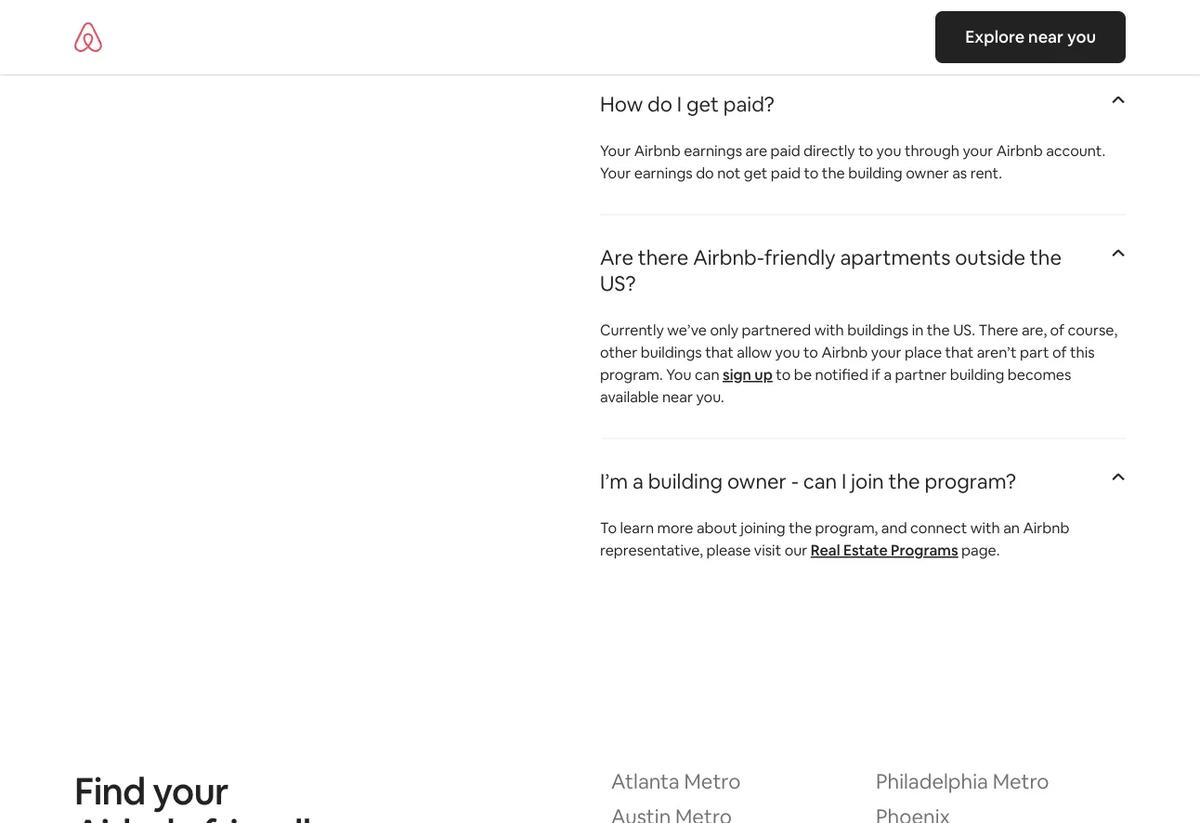 Task type: locate. For each thing, give the bounding box(es) containing it.
1 horizontal spatial you
[[877, 141, 902, 160]]

can right ‑
[[803, 468, 837, 495]]

0 horizontal spatial can
[[695, 365, 720, 384]]

1 that from the left
[[705, 343, 734, 362]]

sign up
[[723, 365, 773, 384]]

0 horizontal spatial building
[[648, 468, 723, 495]]

0 horizontal spatial owner
[[727, 468, 787, 495]]

1 vertical spatial buildings
[[641, 343, 702, 362]]

2 metro from the left
[[993, 769, 1049, 795]]

2 horizontal spatial your
[[963, 141, 993, 160]]

your inside find your airbnb‑friendl
[[153, 767, 228, 815]]

of left this
[[1053, 343, 1067, 362]]

0 horizontal spatial your
[[153, 767, 228, 815]]

2 vertical spatial you
[[775, 343, 800, 362]]

with
[[815, 321, 844, 340], [971, 519, 1000, 538]]

with up page.
[[971, 519, 1000, 538]]

do left not
[[696, 164, 714, 183]]

building up more
[[648, 468, 723, 495]]

i right how
[[677, 91, 682, 118]]

2 horizontal spatial you
[[1067, 26, 1096, 48]]

1 your from the top
[[600, 141, 631, 160]]

to up be
[[804, 343, 818, 362]]

0 vertical spatial get
[[687, 91, 719, 118]]

are
[[600, 245, 634, 271]]

how do i get paid?
[[600, 91, 775, 118]]

the
[[822, 164, 845, 183], [1030, 245, 1062, 271], [927, 321, 950, 340], [889, 468, 920, 495], [789, 519, 812, 538]]

building down aren't
[[950, 365, 1005, 384]]

airbnb up notified
[[822, 343, 868, 362]]

1 horizontal spatial building
[[848, 164, 903, 183]]

1 horizontal spatial a
[[884, 365, 892, 384]]

the right the in on the top right of page
[[927, 321, 950, 340]]

in
[[912, 321, 924, 340]]

0 vertical spatial your
[[963, 141, 993, 160]]

airbnb
[[634, 141, 681, 160], [997, 141, 1043, 160], [822, 343, 868, 362], [1023, 519, 1070, 538]]

0 horizontal spatial metro
[[684, 769, 741, 795]]

0 horizontal spatial with
[[815, 321, 844, 340]]

1 horizontal spatial your
[[871, 343, 902, 362]]

can inside 'currently we've only partnered with buildings in the us. there are, of course, other buildings that allow you to airbnb your place that aren't part of this program. you can'
[[695, 365, 720, 384]]

the inside your airbnb earnings are paid directly to you through your airbnb account. your earnings do not get paid to the building owner as rent.
[[822, 164, 845, 183]]

paid right not
[[771, 164, 801, 183]]

there
[[638, 245, 689, 271]]

1 horizontal spatial do
[[696, 164, 714, 183]]

to left be
[[776, 365, 791, 384]]

find
[[74, 767, 146, 815]]

a right i'm at the bottom of page
[[633, 468, 644, 495]]

rent.
[[971, 164, 1002, 183]]

metro right the philadelphia
[[993, 769, 1049, 795]]

2 your from the top
[[600, 164, 631, 183]]

metro
[[684, 769, 741, 795], [993, 769, 1049, 795]]

1 vertical spatial building
[[950, 365, 1005, 384]]

2 vertical spatial your
[[153, 767, 228, 815]]

1 horizontal spatial buildings
[[848, 321, 909, 340]]

0 horizontal spatial do
[[648, 91, 673, 118]]

airbnb up rent.
[[997, 141, 1043, 160]]

1 horizontal spatial with
[[971, 519, 1000, 538]]

1 vertical spatial a
[[633, 468, 644, 495]]

to learn more about joining the program, and connect with an airbnb representative, please visit our
[[600, 519, 1070, 560]]

1 vertical spatial paid
[[771, 164, 801, 183]]

how
[[600, 91, 643, 118]]

real estate programs page.
[[811, 541, 1000, 560]]

earnings up not
[[684, 141, 742, 160]]

1 horizontal spatial metro
[[993, 769, 1049, 795]]

metro right "atlanta"
[[684, 769, 741, 795]]

sign
[[723, 365, 752, 384]]

atlanta
[[611, 769, 680, 795]]

that down only
[[705, 343, 734, 362]]

atlanta metro link
[[611, 769, 861, 805]]

you down partnered
[[775, 343, 800, 362]]

buildings up you
[[641, 343, 702, 362]]

0 vertical spatial owner
[[906, 164, 949, 183]]

0 horizontal spatial that
[[705, 343, 734, 362]]

i left join
[[842, 468, 847, 495]]

becomes
[[1008, 365, 1072, 384]]

your up if
[[871, 343, 902, 362]]

visit
[[754, 541, 782, 560]]

0 horizontal spatial near
[[662, 388, 693, 407]]

of
[[1050, 321, 1065, 340], [1053, 343, 1067, 362]]

1 horizontal spatial get
[[744, 164, 768, 183]]

2 horizontal spatial building
[[950, 365, 1005, 384]]

get
[[687, 91, 719, 118], [744, 164, 768, 183]]

1 horizontal spatial near
[[1029, 26, 1064, 48]]

0 vertical spatial i
[[677, 91, 682, 118]]

more
[[657, 519, 694, 538]]

you right explore
[[1067, 26, 1096, 48]]

your
[[600, 141, 631, 160], [600, 164, 631, 183]]

the up our
[[789, 519, 812, 538]]

that down the us.
[[945, 343, 974, 362]]

your
[[963, 141, 993, 160], [871, 343, 902, 362], [153, 767, 228, 815]]

available
[[600, 388, 659, 407]]

through
[[905, 141, 960, 160]]

metro for philadelphia metro
[[993, 769, 1049, 795]]

the right outside
[[1030, 245, 1062, 271]]

a right if
[[884, 365, 892, 384]]

do
[[648, 91, 673, 118], [696, 164, 714, 183]]

0 vertical spatial buildings
[[848, 321, 909, 340]]

1 vertical spatial your
[[871, 343, 902, 362]]

1 vertical spatial owner
[[727, 468, 787, 495]]

of right are,
[[1050, 321, 1065, 340]]

0 vertical spatial near
[[1029, 26, 1064, 48]]

1 horizontal spatial can
[[803, 468, 837, 495]]

your up rent.
[[963, 141, 993, 160]]

1 vertical spatial near
[[662, 388, 693, 407]]

0 horizontal spatial i
[[677, 91, 682, 118]]

building inside to be notified if a partner building becomes available near you.
[[950, 365, 1005, 384]]

1 vertical spatial can
[[803, 468, 837, 495]]

earnings left not
[[634, 164, 693, 183]]

your right 'find'
[[153, 767, 228, 815]]

1 metro from the left
[[684, 769, 741, 795]]

estate
[[844, 541, 888, 560]]

1 horizontal spatial owner
[[906, 164, 949, 183]]

2 vertical spatial building
[[648, 468, 723, 495]]

near
[[1029, 26, 1064, 48], [662, 388, 693, 407]]

only
[[710, 321, 739, 340]]

the down 'directly'
[[822, 164, 845, 183]]

you
[[1067, 26, 1096, 48], [877, 141, 902, 160], [775, 343, 800, 362]]

1 vertical spatial do
[[696, 164, 714, 183]]

1 vertical spatial get
[[744, 164, 768, 183]]

owner down through
[[906, 164, 949, 183]]

owner
[[906, 164, 949, 183], [727, 468, 787, 495]]

buildings
[[848, 321, 909, 340], [641, 343, 702, 362]]

0 vertical spatial building
[[848, 164, 903, 183]]

partnered
[[742, 321, 811, 340]]

get down are
[[744, 164, 768, 183]]

you left through
[[877, 141, 902, 160]]

building
[[848, 164, 903, 183], [950, 365, 1005, 384], [648, 468, 723, 495]]

sign up button
[[723, 364, 773, 386]]

airbnb inside to learn more about joining the program, and connect with an airbnb representative, please visit our
[[1023, 519, 1070, 538]]

a
[[884, 365, 892, 384], [633, 468, 644, 495]]

an
[[1004, 519, 1020, 538]]

paid
[[771, 141, 801, 160], [771, 164, 801, 183]]

do right how
[[648, 91, 673, 118]]

airbnb right an
[[1023, 519, 1070, 538]]

get inside your airbnb earnings are paid directly to you through your airbnb account. your earnings do not get paid to the building owner as rent.
[[744, 164, 768, 183]]

earnings
[[684, 141, 742, 160], [634, 164, 693, 183]]

0 horizontal spatial buildings
[[641, 343, 702, 362]]

with up notified
[[815, 321, 844, 340]]

to
[[859, 141, 873, 160], [804, 164, 819, 183], [804, 343, 818, 362], [776, 365, 791, 384]]

friendly
[[765, 245, 836, 271]]

0 horizontal spatial get
[[687, 91, 719, 118]]

0 horizontal spatial you
[[775, 343, 800, 362]]

1 vertical spatial you
[[877, 141, 902, 160]]

find your airbnb‑friendl
[[74, 767, 330, 823]]

can
[[695, 365, 720, 384], [803, 468, 837, 495]]

1 vertical spatial your
[[600, 164, 631, 183]]

0 vertical spatial your
[[600, 141, 631, 160]]

your airbnb earnings are paid directly to you through your airbnb account. your earnings do not get paid to the building owner as rent.
[[600, 141, 1106, 183]]

1 horizontal spatial that
[[945, 343, 974, 362]]

to inside 'currently we've only partnered with buildings in the us. there are, of course, other buildings that allow you to airbnb your place that aren't part of this program. you can'
[[804, 343, 818, 362]]

part
[[1020, 343, 1049, 362]]

0 vertical spatial a
[[884, 365, 892, 384]]

0 vertical spatial paid
[[771, 141, 801, 160]]

0 vertical spatial you
[[1067, 26, 1096, 48]]

1 horizontal spatial i
[[842, 468, 847, 495]]

explore near you
[[965, 26, 1096, 48]]

the inside the are there airbnb-friendly apartments outside the us?
[[1030, 245, 1062, 271]]

airbnb-
[[693, 245, 765, 271]]

0 vertical spatial with
[[815, 321, 844, 340]]

i
[[677, 91, 682, 118], [842, 468, 847, 495]]

0 vertical spatial can
[[695, 365, 720, 384]]

paid right are
[[771, 141, 801, 160]]

you.
[[696, 388, 724, 407]]

buildings left the in on the top right of page
[[848, 321, 909, 340]]

near right explore
[[1029, 26, 1064, 48]]

you inside 'currently we've only partnered with buildings in the us. there are, of course, other buildings that allow you to airbnb your place that aren't part of this program. you can'
[[775, 343, 800, 362]]

learn
[[620, 519, 654, 538]]

building down 'directly'
[[848, 164, 903, 183]]

near down you
[[662, 388, 693, 407]]

to down 'directly'
[[804, 164, 819, 183]]

owner left ‑
[[727, 468, 787, 495]]

allow
[[737, 343, 772, 362]]

the right join
[[889, 468, 920, 495]]

can up you.
[[695, 365, 720, 384]]

get left paid?
[[687, 91, 719, 118]]

1 vertical spatial with
[[971, 519, 1000, 538]]

program?
[[925, 468, 1017, 495]]

airbnb inside 'currently we've only partnered with buildings in the us. there are, of course, other buildings that allow you to airbnb your place that aren't part of this program. you can'
[[822, 343, 868, 362]]

that
[[705, 343, 734, 362], [945, 343, 974, 362]]

near inside explore near you button
[[1029, 26, 1064, 48]]

connect
[[911, 519, 967, 538]]

metro for atlanta metro
[[684, 769, 741, 795]]

airbnb down how do i get paid?
[[634, 141, 681, 160]]



Task type: vqa. For each thing, say whether or not it's contained in the screenshot.
listing
no



Task type: describe. For each thing, give the bounding box(es) containing it.
we've
[[667, 321, 707, 340]]

aren't
[[977, 343, 1017, 362]]

i'm
[[600, 468, 628, 495]]

i'm a building owner ‑ can i join the program?
[[600, 468, 1017, 495]]

with inside to learn more about joining the program, and connect with an airbnb representative, please visit our
[[971, 519, 1000, 538]]

are,
[[1022, 321, 1047, 340]]

philadelphia metro link
[[876, 769, 1126, 805]]

join
[[851, 468, 884, 495]]

us.
[[953, 321, 975, 340]]

notified
[[815, 365, 869, 384]]

owner inside your airbnb earnings are paid directly to you through your airbnb account. your earnings do not get paid to the building owner as rent.
[[906, 164, 949, 183]]

you inside your airbnb earnings are paid directly to you through your airbnb account. your earnings do not get paid to the building owner as rent.
[[877, 141, 902, 160]]

currently we've only partnered with buildings in the us. there are, of course, other buildings that allow you to airbnb your place that aren't part of this program. you can
[[600, 321, 1118, 384]]

up
[[755, 365, 773, 384]]

our
[[785, 541, 808, 560]]

to
[[600, 519, 617, 538]]

program.
[[600, 365, 663, 384]]

not
[[717, 164, 741, 183]]

1 paid from the top
[[771, 141, 801, 160]]

explore airbnb‑friendly apartments in other cities element
[[611, 769, 1126, 823]]

atlanta metro
[[611, 769, 741, 795]]

directly
[[804, 141, 855, 160]]

there
[[979, 321, 1019, 340]]

1 vertical spatial of
[[1053, 343, 1067, 362]]

paid?
[[724, 91, 775, 118]]

us?
[[600, 271, 636, 297]]

be
[[794, 365, 812, 384]]

this
[[1070, 343, 1095, 362]]

the inside 'currently we've only partnered with buildings in the us. there are, of course, other buildings that allow you to airbnb your place that aren't part of this program. you can'
[[927, 321, 950, 340]]

0 vertical spatial of
[[1050, 321, 1065, 340]]

to be notified if a partner building becomes available near you.
[[600, 365, 1072, 407]]

and
[[882, 519, 907, 538]]

1 vertical spatial earnings
[[634, 164, 693, 183]]

to right 'directly'
[[859, 141, 873, 160]]

partner
[[895, 365, 947, 384]]

about
[[697, 519, 738, 538]]

account.
[[1046, 141, 1106, 160]]

you
[[666, 365, 692, 384]]

apartments
[[840, 245, 951, 271]]

other
[[600, 343, 638, 362]]

you inside explore near you button
[[1067, 26, 1096, 48]]

0 horizontal spatial a
[[633, 468, 644, 495]]

are
[[746, 141, 767, 160]]

if
[[872, 365, 881, 384]]

your inside your airbnb earnings are paid directly to you through your airbnb account. your earnings do not get paid to the building owner as rent.
[[963, 141, 993, 160]]

‑
[[791, 468, 799, 495]]

place
[[905, 343, 942, 362]]

programs
[[891, 541, 958, 560]]

2 that from the left
[[945, 343, 974, 362]]

course,
[[1068, 321, 1118, 340]]

your inside 'currently we've only partnered with buildings in the us. there are, of course, other buildings that allow you to airbnb your place that aren't part of this program. you can'
[[871, 343, 902, 362]]

as
[[953, 164, 967, 183]]

philadelphia metro
[[876, 769, 1049, 795]]

a inside to be notified if a partner building becomes available near you.
[[884, 365, 892, 384]]

real estate programs link
[[811, 541, 958, 560]]

with inside 'currently we've only partnered with buildings in the us. there are, of course, other buildings that allow you to airbnb your place that aren't part of this program. you can'
[[815, 321, 844, 340]]

explore near you button
[[936, 11, 1126, 63]]

real
[[811, 541, 840, 560]]

are there airbnb-friendly apartments outside the us?
[[600, 245, 1062, 297]]

near inside to be notified if a partner building becomes available near you.
[[662, 388, 693, 407]]

currently
[[600, 321, 664, 340]]

outside
[[955, 245, 1026, 271]]

do inside your airbnb earnings are paid directly to you through your airbnb account. your earnings do not get paid to the building owner as rent.
[[696, 164, 714, 183]]

0 vertical spatial earnings
[[684, 141, 742, 160]]

explore
[[965, 26, 1025, 48]]

the inside to learn more about joining the program, and connect with an airbnb representative, please visit our
[[789, 519, 812, 538]]

0 vertical spatial do
[[648, 91, 673, 118]]

1 vertical spatial i
[[842, 468, 847, 495]]

joining
[[741, 519, 786, 538]]

please
[[707, 541, 751, 560]]

representative,
[[600, 541, 703, 560]]

building inside your airbnb earnings are paid directly to you through your airbnb account. your earnings do not get paid to the building owner as rent.
[[848, 164, 903, 183]]

to inside to be notified if a partner building becomes available near you.
[[776, 365, 791, 384]]

program,
[[815, 519, 878, 538]]

page.
[[962, 541, 1000, 560]]

philadelphia
[[876, 769, 988, 795]]

2 paid from the top
[[771, 164, 801, 183]]



